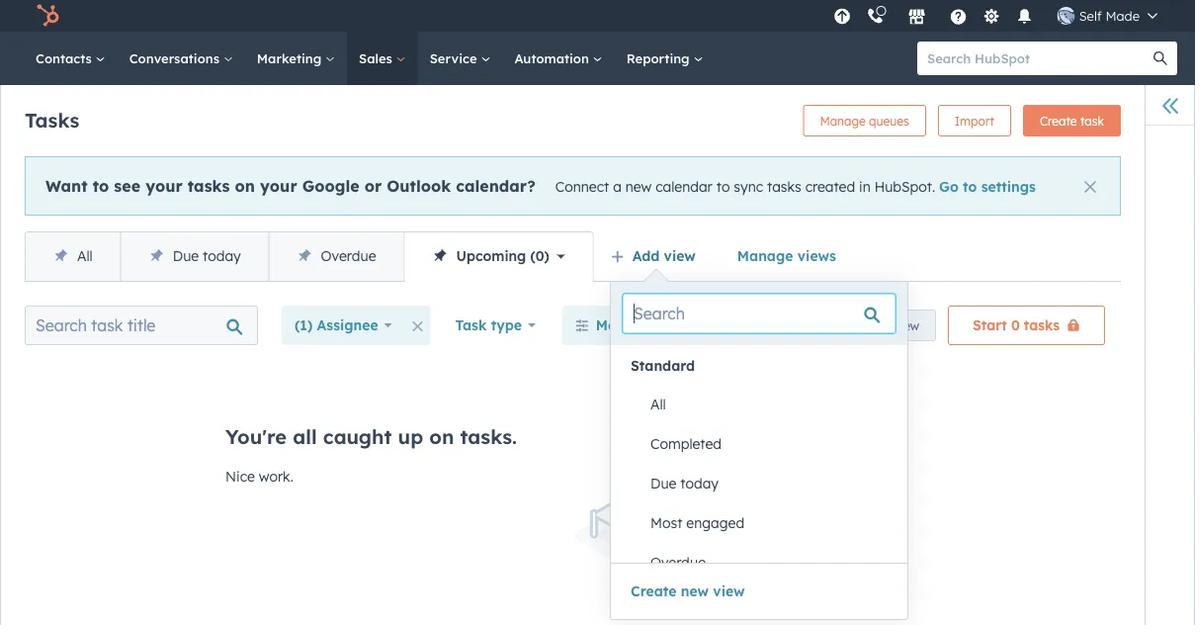 Task type: locate. For each thing, give the bounding box(es) containing it.
create inside tasks "banner"
[[1040, 113, 1078, 128]]

create
[[1040, 113, 1078, 128], [631, 583, 677, 600]]

1 vertical spatial today
[[681, 475, 719, 492]]

create inside button
[[631, 583, 677, 600]]

overdue up assignee
[[321, 247, 376, 265]]

0 vertical spatial manage
[[820, 113, 866, 128]]

1 vertical spatial on
[[430, 424, 454, 449]]

0 vertical spatial view
[[664, 247, 696, 265]]

start
[[973, 317, 1008, 334]]

marketplaces image
[[909, 9, 926, 27]]

1 horizontal spatial all
[[651, 396, 666, 413]]

add
[[633, 247, 660, 265]]

manage left queues
[[820, 113, 866, 128]]

0 vertical spatial new
[[626, 178, 652, 195]]

standard button
[[611, 349, 908, 382]]

0 vertical spatial create
[[1040, 113, 1078, 128]]

hubspot.
[[875, 178, 936, 195]]

created
[[806, 178, 856, 195]]

all down standard
[[651, 396, 666, 413]]

1 horizontal spatial 0
[[1012, 317, 1020, 334]]

0 vertical spatial all
[[77, 247, 93, 265]]

to
[[93, 176, 109, 195], [717, 178, 730, 195], [963, 178, 978, 195]]

0 horizontal spatial new
[[626, 178, 652, 195]]

due today inside button
[[651, 475, 719, 492]]

create left task
[[1040, 113, 1078, 128]]

on
[[235, 176, 255, 195], [430, 424, 454, 449]]

manage for manage views
[[738, 247, 794, 265]]

1 horizontal spatial new
[[681, 583, 709, 600]]

settings
[[982, 178, 1036, 195]]

self made menu
[[829, 0, 1172, 32]]

0 horizontal spatial all
[[77, 247, 93, 265]]

view down engaged
[[713, 583, 745, 600]]

2 horizontal spatial view
[[895, 318, 920, 333]]

1 vertical spatial overdue
[[651, 554, 706, 571]]

0 right start at the bottom of page
[[1012, 317, 1020, 334]]

overdue up create new view
[[651, 554, 706, 571]]

create down 'most'
[[631, 583, 677, 600]]

today up most engaged
[[681, 475, 719, 492]]

0 vertical spatial on
[[235, 176, 255, 195]]

edit columns button
[[704, 312, 814, 337]]

views
[[798, 247, 837, 265]]

today
[[203, 247, 241, 265], [681, 475, 719, 492]]

0 inside button
[[1012, 317, 1020, 334]]

add view button
[[598, 236, 713, 276]]

manage
[[820, 113, 866, 128], [738, 247, 794, 265]]

1 vertical spatial all
[[651, 396, 666, 413]]

0 horizontal spatial view
[[664, 247, 696, 265]]

view inside the save view button
[[895, 318, 920, 333]]

view right add
[[664, 247, 696, 265]]

navigation containing all
[[25, 231, 594, 282]]

0 horizontal spatial due
[[173, 247, 199, 265]]

overdue link
[[269, 232, 404, 281]]

standard
[[631, 357, 696, 374]]

nice
[[226, 468, 255, 485]]

add view
[[633, 247, 696, 265]]

1 horizontal spatial overdue
[[651, 554, 706, 571]]

your left google
[[260, 176, 297, 195]]

notifications button
[[1009, 0, 1042, 32]]

tasks.
[[460, 424, 517, 449]]

calendar?
[[456, 176, 536, 195]]

today inside due today link
[[203, 247, 241, 265]]

2 horizontal spatial to
[[963, 178, 978, 195]]

2 your from the left
[[260, 176, 297, 195]]

all down want
[[77, 247, 93, 265]]

1 horizontal spatial manage
[[820, 113, 866, 128]]

0 horizontal spatial tasks
[[188, 176, 230, 195]]

1 vertical spatial create
[[631, 583, 677, 600]]

due
[[173, 247, 199, 265], [651, 475, 677, 492]]

0 horizontal spatial create
[[631, 583, 677, 600]]

new
[[626, 178, 652, 195], [681, 583, 709, 600]]

see
[[114, 176, 140, 195]]

due today down completed on the right
[[651, 475, 719, 492]]

automation link
[[503, 32, 615, 85]]

0 vertical spatial due today
[[173, 247, 241, 265]]

tasks right start at the bottom of page
[[1025, 317, 1060, 334]]

0 vertical spatial 0
[[536, 247, 544, 265]]

0 vertical spatial today
[[203, 247, 241, 265]]

want to see your tasks on your google or outlook calendar?
[[45, 176, 536, 195]]

1 horizontal spatial create
[[1040, 113, 1078, 128]]

import
[[955, 113, 995, 128]]

1 horizontal spatial due
[[651, 475, 677, 492]]

0
[[536, 247, 544, 265], [1012, 317, 1020, 334]]

create new view button
[[631, 580, 745, 603]]

most engaged button
[[631, 503, 908, 543]]

0 horizontal spatial overdue
[[321, 247, 376, 265]]

to left see
[[93, 176, 109, 195]]

2 horizontal spatial tasks
[[1025, 317, 1060, 334]]

you're all caught up on tasks.
[[226, 424, 517, 449]]

due today up the search task title search field
[[173, 247, 241, 265]]

1 horizontal spatial your
[[260, 176, 297, 195]]

tasks right sync
[[768, 178, 802, 195]]

due up the search task title search field
[[173, 247, 199, 265]]

connect a new calendar to sync tasks created in hubspot. go to settings
[[556, 178, 1036, 195]]

a
[[613, 178, 622, 195]]

your right see
[[146, 176, 183, 195]]

all
[[77, 247, 93, 265], [651, 396, 666, 413]]

to left sync
[[717, 178, 730, 195]]

Search HubSpot search field
[[918, 42, 1160, 75]]

1 horizontal spatial today
[[681, 475, 719, 492]]

hubspot image
[[36, 4, 59, 28]]

create for create new view
[[631, 583, 677, 600]]

reporting
[[627, 50, 694, 66]]

0 vertical spatial overdue
[[321, 247, 376, 265]]

0 horizontal spatial your
[[146, 176, 183, 195]]

edit columns
[[725, 315, 814, 332]]

1 vertical spatial 0
[[1012, 317, 1020, 334]]

(
[[531, 247, 536, 265]]

1 vertical spatial manage
[[738, 247, 794, 265]]

1 vertical spatial new
[[681, 583, 709, 600]]

most
[[651, 514, 683, 532]]

caught
[[323, 424, 392, 449]]

tasks
[[25, 107, 79, 132]]

overdue inside overdue link
[[321, 247, 376, 265]]

1 vertical spatial due today
[[651, 475, 719, 492]]

due today button
[[631, 464, 908, 503]]

view inside add view popup button
[[664, 247, 696, 265]]

1 horizontal spatial due today
[[651, 475, 719, 492]]

1 horizontal spatial view
[[713, 583, 745, 600]]

queues
[[870, 113, 910, 128]]

due today
[[173, 247, 241, 265], [651, 475, 719, 492]]

on right up
[[430, 424, 454, 449]]

today down the want to see your tasks on your google or outlook calendar?
[[203, 247, 241, 265]]

0 horizontal spatial due today
[[173, 247, 241, 265]]

0 horizontal spatial 0
[[536, 247, 544, 265]]

overdue
[[321, 247, 376, 265], [651, 554, 706, 571]]

manage left views at the right top of the page
[[738, 247, 794, 265]]

manage for manage queues
[[820, 113, 866, 128]]

0 right upcoming
[[536, 247, 544, 265]]

new down most engaged
[[681, 583, 709, 600]]

start 0 tasks button
[[949, 306, 1106, 345]]

0 horizontal spatial on
[[235, 176, 255, 195]]

made
[[1106, 7, 1140, 24]]

tasks
[[188, 176, 230, 195], [768, 178, 802, 195], [1025, 317, 1060, 334]]

tasks up due today link
[[188, 176, 230, 195]]

go to settings link
[[940, 178, 1036, 195]]

1 vertical spatial due
[[651, 475, 677, 492]]

you're
[[226, 424, 287, 449]]

manage inside tasks "banner"
[[820, 113, 866, 128]]

task type
[[455, 317, 522, 334]]

create for create task
[[1040, 113, 1078, 128]]

navigation
[[25, 231, 594, 282]]

on left google
[[235, 176, 255, 195]]

view right save
[[895, 318, 920, 333]]

1 vertical spatial view
[[895, 318, 920, 333]]

0 horizontal spatial today
[[203, 247, 241, 265]]

2 vertical spatial view
[[713, 583, 745, 600]]

start 0 tasks
[[973, 317, 1060, 334]]

upgrade image
[[834, 8, 852, 26]]

(1)
[[295, 317, 313, 334]]

reporting link
[[615, 32, 716, 85]]

1 your from the left
[[146, 176, 183, 195]]

0 vertical spatial due
[[173, 247, 199, 265]]

due up 'most'
[[651, 475, 677, 492]]

sync
[[734, 178, 764, 195]]

new right a
[[626, 178, 652, 195]]

to right go
[[963, 178, 978, 195]]

0 horizontal spatial manage
[[738, 247, 794, 265]]

create task
[[1040, 113, 1105, 128]]

Search task title search field
[[25, 306, 258, 345]]

search image
[[1154, 51, 1168, 65]]

service link
[[418, 32, 503, 85]]

in
[[860, 178, 871, 195]]



Task type: describe. For each thing, give the bounding box(es) containing it.
due today link
[[120, 232, 269, 281]]

calling icon image
[[867, 8, 885, 25]]

import link
[[938, 105, 1012, 136]]

notifications image
[[1016, 9, 1034, 27]]

hubspot link
[[24, 4, 74, 28]]

all inside button
[[651, 396, 666, 413]]

up
[[398, 424, 424, 449]]

outlook
[[387, 176, 451, 195]]

contacts link
[[24, 32, 117, 85]]

assignee
[[317, 317, 379, 334]]

marketplaces button
[[897, 0, 938, 32]]

create new view
[[631, 583, 745, 600]]

view for add view
[[664, 247, 696, 265]]

new inside want to see your tasks on your google or outlook calendar? alert
[[626, 178, 652, 195]]

most engaged
[[651, 514, 745, 532]]

due inside button
[[651, 475, 677, 492]]

marketing link
[[245, 32, 347, 85]]

manage views
[[738, 247, 837, 265]]

help image
[[950, 9, 968, 27]]

task type button
[[443, 306, 549, 345]]

completed button
[[631, 424, 908, 464]]

upgrade link
[[831, 5, 855, 26]]

save view button
[[826, 310, 937, 341]]

contacts
[[36, 50, 96, 66]]

automation
[[515, 50, 593, 66]]

)
[[544, 247, 550, 265]]

view inside create new view button
[[713, 583, 745, 600]]

help button
[[942, 0, 976, 32]]

connect
[[556, 178, 610, 195]]

Search search field
[[623, 294, 896, 333]]

settings link
[[980, 5, 1005, 26]]

go
[[940, 178, 959, 195]]

manage queues
[[820, 113, 910, 128]]

upcoming
[[457, 247, 526, 265]]

1 horizontal spatial to
[[717, 178, 730, 195]]

tasks inside button
[[1025, 317, 1060, 334]]

marketing
[[257, 50, 325, 66]]

ruby anderson image
[[1058, 7, 1076, 25]]

1 horizontal spatial tasks
[[768, 178, 802, 195]]

conversations link
[[117, 32, 245, 85]]

1 horizontal spatial on
[[430, 424, 454, 449]]

(1) assignee button
[[282, 306, 405, 345]]

all
[[293, 424, 317, 449]]

settings image
[[983, 8, 1001, 26]]

tasks banner
[[25, 99, 1122, 136]]

0 inside navigation
[[536, 247, 544, 265]]

calendar
[[656, 178, 713, 195]]

self
[[1080, 7, 1103, 24]]

google
[[302, 176, 360, 195]]

edit
[[725, 315, 752, 332]]

columns
[[756, 315, 814, 332]]

conversations
[[129, 50, 223, 66]]

want
[[45, 176, 88, 195]]

due today inside navigation
[[173, 247, 241, 265]]

more filters link
[[563, 306, 688, 345]]

0 horizontal spatial to
[[93, 176, 109, 195]]

all button
[[631, 385, 908, 424]]

task
[[455, 317, 487, 334]]

task
[[1081, 113, 1105, 128]]

upcoming ( 0 )
[[457, 247, 550, 265]]

self made button
[[1046, 0, 1170, 32]]

service
[[430, 50, 481, 66]]

more
[[596, 317, 631, 334]]

save view
[[864, 318, 920, 333]]

create task link
[[1024, 105, 1122, 136]]

calling icon button
[[859, 3, 893, 29]]

type
[[491, 317, 522, 334]]

sales
[[359, 50, 396, 66]]

overdue inside overdue button
[[651, 554, 706, 571]]

filters
[[635, 317, 675, 334]]

on inside want to see your tasks on your google or outlook calendar? alert
[[235, 176, 255, 195]]

search button
[[1144, 42, 1178, 75]]

completed
[[651, 435, 722, 453]]

save
[[864, 318, 891, 333]]

self made
[[1080, 7, 1140, 24]]

nice work.
[[226, 468, 294, 485]]

more filters
[[596, 317, 675, 334]]

today inside due today button
[[681, 475, 719, 492]]

want to see your tasks on your google or outlook calendar? alert
[[25, 156, 1122, 216]]

manage queues link
[[804, 105, 927, 136]]

work.
[[259, 468, 294, 485]]

(1) assignee
[[295, 317, 379, 334]]

new inside create new view button
[[681, 583, 709, 600]]

all link
[[26, 232, 120, 281]]

or
[[365, 176, 382, 195]]

sales link
[[347, 32, 418, 85]]

view for save view
[[895, 318, 920, 333]]

overdue button
[[631, 543, 908, 583]]

close image
[[1085, 181, 1097, 193]]



Task type: vqa. For each thing, say whether or not it's contained in the screenshot.
Account for Account Setup
no



